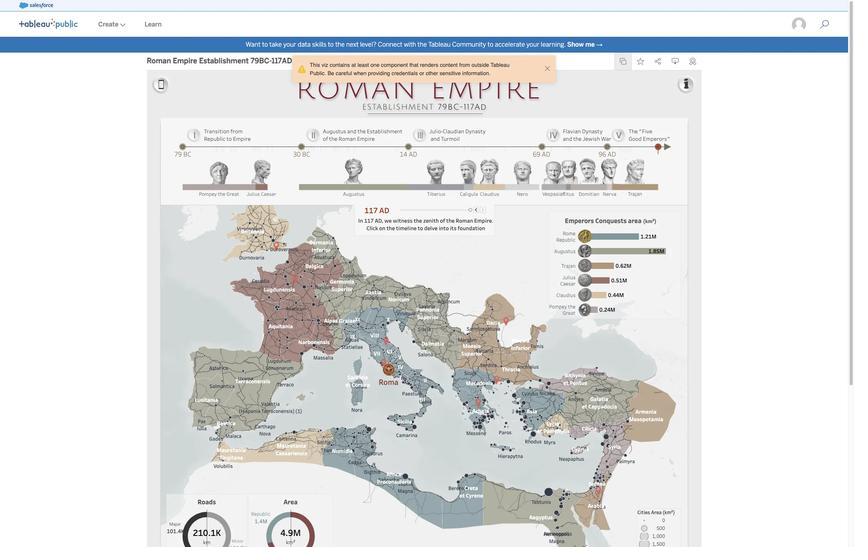 Task type: describe. For each thing, give the bounding box(es) containing it.
tableau inside the this viz contains at least one component that renders content from outside tableau public. be careful when providing credentials or other sensitive information.
[[491, 62, 510, 68]]

logo image
[[19, 19, 78, 29]]

1 to from the left
[[262, 41, 268, 48]]

me
[[585, 41, 595, 48]]

3 to from the left
[[488, 41, 493, 48]]

be
[[328, 70, 334, 76]]

0 vertical spatial tableau
[[428, 41, 451, 48]]

at
[[351, 62, 356, 68]]

information.
[[462, 70, 491, 76]]

learn link
[[135, 12, 171, 37]]

nominate for viz of the day image
[[689, 57, 696, 65]]

make a copy image
[[619, 58, 627, 65]]

take
[[269, 41, 282, 48]]

one
[[370, 62, 380, 68]]

salesforce logo image
[[19, 2, 53, 9]]

this viz contains at least one component that renders content from outside tableau public. be careful when providing credentials or other sensitive information.
[[310, 62, 510, 76]]

this viz contains at least one component that renders content from outside tableau public. be careful when providing credentials or other sensitive information. alert
[[296, 59, 542, 80]]

want to take your data skills to the next level? connect with the tableau community to accelerate your learning. show me →
[[246, 41, 603, 48]]

roman
[[147, 57, 171, 65]]

next
[[346, 41, 359, 48]]

other
[[426, 70, 438, 76]]

this
[[310, 62, 320, 68]]

→
[[596, 41, 603, 48]]

skills
[[312, 41, 326, 48]]

level?
[[360, 41, 376, 48]]

with
[[404, 41, 416, 48]]

outside
[[472, 62, 489, 68]]

2 to from the left
[[328, 41, 334, 48]]

117ad
[[272, 57, 292, 65]]



Task type: locate. For each thing, give the bounding box(es) containing it.
tableau
[[428, 41, 451, 48], [491, 62, 510, 68]]

0 horizontal spatial tableau
[[428, 41, 451, 48]]

1 horizontal spatial your
[[526, 41, 539, 48]]

create button
[[89, 12, 135, 37]]

0 horizontal spatial to
[[262, 41, 268, 48]]

tableau right 'outside'
[[491, 62, 510, 68]]

contains
[[330, 62, 350, 68]]

create
[[98, 21, 118, 28]]

tableau up content
[[428, 41, 451, 48]]

‫nir smilga‬‎ link
[[304, 57, 335, 66]]

public.
[[310, 70, 326, 76]]

1 vertical spatial tableau
[[491, 62, 510, 68]]

content
[[440, 62, 458, 68]]

connect
[[378, 41, 402, 48]]

to left accelerate
[[488, 41, 493, 48]]

least
[[357, 62, 369, 68]]

the
[[335, 41, 345, 48], [418, 41, 427, 48]]

that
[[409, 62, 418, 68]]

or
[[419, 70, 424, 76]]

viz
[[322, 62, 328, 68]]

1 horizontal spatial to
[[328, 41, 334, 48]]

terry.turtle image
[[791, 17, 807, 32]]

the right with
[[418, 41, 427, 48]]

2 your from the left
[[526, 41, 539, 48]]

to
[[262, 41, 268, 48], [328, 41, 334, 48], [488, 41, 493, 48]]

careful
[[336, 70, 352, 76]]

learn
[[145, 21, 162, 28]]

the left next
[[335, 41, 345, 48]]

renders
[[420, 62, 438, 68]]

want
[[246, 41, 261, 48]]

1 horizontal spatial the
[[418, 41, 427, 48]]

0 horizontal spatial the
[[335, 41, 345, 48]]

community
[[452, 41, 486, 48]]

empire
[[173, 57, 197, 65]]

by
[[295, 57, 301, 65]]

‫nir
[[304, 57, 313, 65]]

sensitive
[[440, 70, 461, 76]]

1 horizontal spatial tableau
[[491, 62, 510, 68]]

establishment
[[199, 57, 249, 65]]

learning.
[[541, 41, 566, 48]]

roman empire establishment 79bc-117ad by ‫nir smilga‬‎
[[147, 57, 335, 65]]

go to search image
[[810, 20, 839, 29]]

0 horizontal spatial your
[[283, 41, 296, 48]]

data
[[298, 41, 311, 48]]

2 the from the left
[[418, 41, 427, 48]]

1 the from the left
[[335, 41, 345, 48]]

to left the "take"
[[262, 41, 268, 48]]

credentials
[[392, 70, 418, 76]]

show me link
[[567, 41, 595, 48]]

when
[[354, 70, 367, 76]]

from
[[459, 62, 470, 68]]

your left "learning."
[[526, 41, 539, 48]]

accelerate
[[495, 41, 525, 48]]

favorite button image
[[637, 58, 644, 65]]

component
[[381, 62, 408, 68]]

providing
[[368, 70, 390, 76]]

2 horizontal spatial to
[[488, 41, 493, 48]]

your right the "take"
[[283, 41, 296, 48]]

your
[[283, 41, 296, 48], [526, 41, 539, 48]]

smilga‬‎
[[314, 57, 335, 65]]

1 your from the left
[[283, 41, 296, 48]]

show
[[567, 41, 584, 48]]

79bc-
[[251, 57, 272, 65]]

to right the skills
[[328, 41, 334, 48]]



Task type: vqa. For each thing, say whether or not it's contained in the screenshot.
outside
yes



